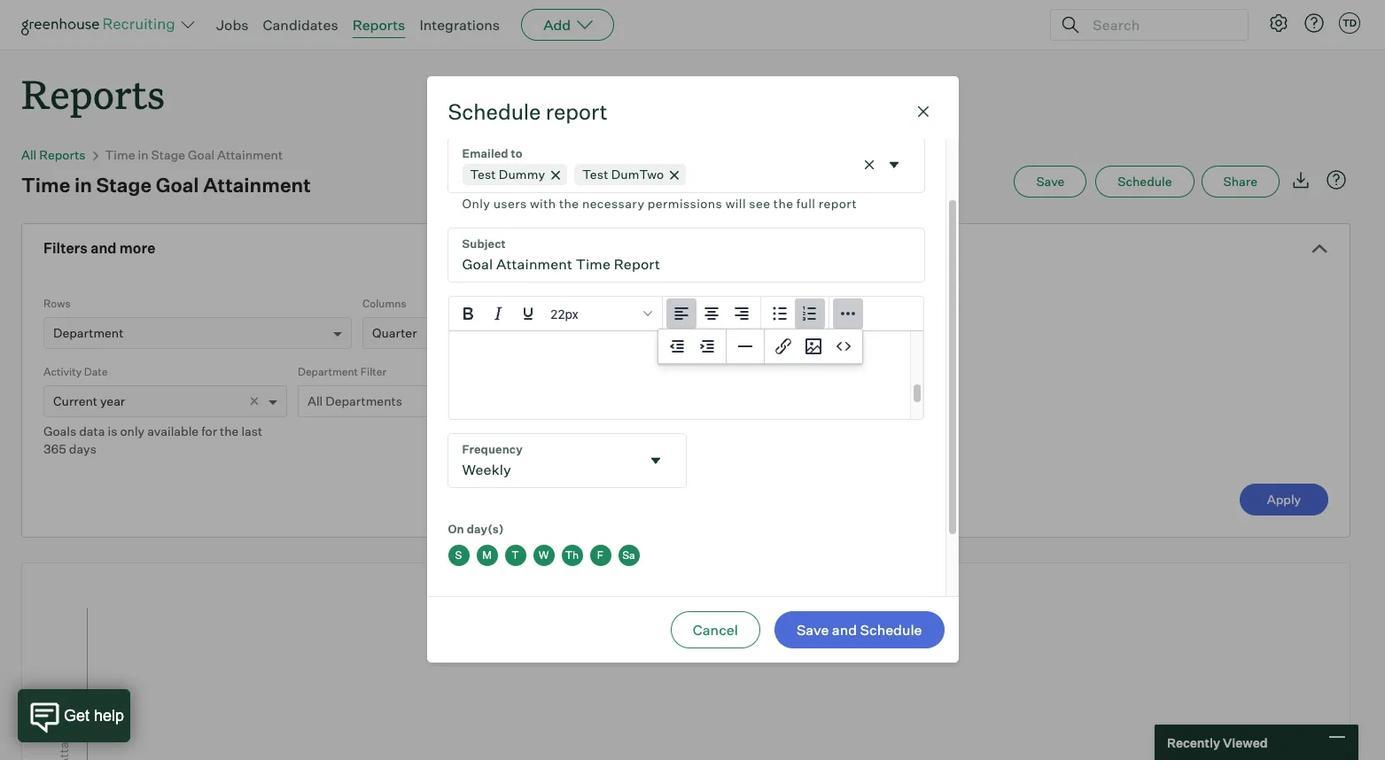 Task type: describe. For each thing, give the bounding box(es) containing it.
activity
[[43, 365, 82, 379]]

necessary
[[582, 196, 645, 211]]

0 horizontal spatial in
[[74, 173, 92, 197]]

close modal icon image
[[913, 101, 934, 122]]

save button
[[1014, 166, 1087, 198]]

on day(s)
[[448, 522, 504, 536]]

test for test dumtwo
[[583, 166, 609, 182]]

time in stage goal attainment link
[[105, 147, 283, 162]]

all for all departments
[[308, 394, 323, 409]]

add
[[544, 16, 571, 34]]

f
[[597, 549, 604, 562]]

department for department filter
[[298, 365, 358, 379]]

configure image
[[1268, 12, 1290, 34]]

schedule button
[[1096, 166, 1194, 198]]

day(s)
[[467, 522, 504, 536]]

year
[[100, 394, 125, 409]]

with
[[530, 196, 556, 211]]

1 vertical spatial goal
[[156, 173, 199, 197]]

jobs link
[[216, 16, 249, 34]]

schedule report
[[448, 98, 608, 125]]

1 vertical spatial time
[[21, 173, 70, 197]]

faq image
[[1326, 169, 1347, 191]]

filters
[[43, 239, 88, 257]]

test for test dummy
[[470, 166, 496, 182]]

22px
[[550, 306, 578, 321]]

2 vertical spatial reports
[[39, 147, 86, 162]]

integrations
[[420, 16, 500, 34]]

will
[[726, 196, 746, 211]]

date
[[84, 365, 108, 379]]

test dummy
[[470, 166, 545, 182]]

22px group
[[449, 297, 923, 331]]

22px button
[[543, 298, 658, 329]]

department for department
[[53, 325, 124, 341]]

recently
[[1167, 735, 1221, 750]]

td button
[[1339, 12, 1361, 34]]

xychart image
[[43, 564, 1329, 761]]

2 vertical spatial schedule
[[860, 622, 922, 639]]

goals data is only available for the last 365 days
[[43, 424, 263, 457]]

0 horizontal spatial report
[[546, 98, 608, 125]]

apply button
[[1240, 484, 1329, 516]]

dumtwo
[[611, 166, 664, 182]]

current year
[[53, 394, 125, 409]]

m
[[482, 549, 492, 562]]

add button
[[521, 9, 614, 41]]

save and schedule
[[797, 622, 922, 639]]

greenhouse recruiting image
[[21, 14, 181, 35]]

1 vertical spatial report
[[819, 196, 857, 211]]

goals
[[43, 424, 76, 439]]

0 vertical spatial goal
[[188, 147, 215, 162]]

download image
[[1291, 169, 1312, 191]]

schedule for schedule report
[[448, 98, 541, 125]]

0 vertical spatial time
[[105, 147, 135, 162]]

activity date
[[43, 365, 108, 379]]

last
[[241, 424, 263, 439]]

quarter
[[372, 325, 417, 341]]

current
[[53, 394, 98, 409]]

all departments
[[308, 394, 402, 409]]

clear selection image
[[860, 156, 878, 174]]

department filter
[[298, 365, 387, 379]]

toggle flyout image
[[647, 452, 665, 470]]

1 vertical spatial reports
[[21, 67, 165, 120]]

1 vertical spatial time in stage goal attainment
[[21, 173, 311, 197]]



Task type: vqa. For each thing, say whether or not it's contained in the screenshot.
9:00 pm
no



Task type: locate. For each thing, give the bounding box(es) containing it.
0 vertical spatial in
[[138, 147, 149, 162]]

0 vertical spatial report
[[546, 98, 608, 125]]

departments
[[326, 394, 402, 409]]

1 horizontal spatial time
[[105, 147, 135, 162]]

department up date
[[53, 325, 124, 341]]

save for save
[[1037, 174, 1065, 189]]

the right with
[[559, 196, 579, 211]]

0 vertical spatial schedule
[[448, 98, 541, 125]]

save inside button
[[1037, 174, 1065, 189]]

is
[[108, 424, 117, 439]]

365
[[43, 442, 66, 457]]

more
[[120, 239, 155, 257]]

full
[[797, 196, 816, 211]]

apply
[[1267, 492, 1301, 507]]

1 horizontal spatial all
[[308, 394, 323, 409]]

users
[[493, 196, 527, 211]]

2 test from the left
[[583, 166, 609, 182]]

1 horizontal spatial report
[[819, 196, 857, 211]]

save for save and schedule
[[797, 622, 829, 639]]

all for all reports
[[21, 147, 37, 162]]

and inside button
[[832, 622, 857, 639]]

reports
[[352, 16, 405, 34], [21, 67, 165, 120], [39, 147, 86, 162]]

department up all departments
[[298, 365, 358, 379]]

1 vertical spatial in
[[74, 173, 92, 197]]

save inside button
[[797, 622, 829, 639]]

recently viewed
[[1167, 735, 1268, 750]]

None field
[[448, 138, 924, 214], [448, 434, 686, 487], [448, 138, 924, 214]]

attainment
[[217, 147, 283, 162], [203, 173, 311, 197]]

and for save
[[832, 622, 857, 639]]

schedule for schedule
[[1118, 174, 1172, 189]]

only
[[462, 196, 490, 211]]

stage
[[151, 147, 185, 162], [96, 173, 152, 197]]

0 vertical spatial time in stage goal attainment
[[105, 147, 283, 162]]

group
[[657, 329, 863, 365]]

candidates link
[[263, 16, 338, 34]]

0 horizontal spatial department
[[53, 325, 124, 341]]

0 horizontal spatial save
[[797, 622, 829, 639]]

1 horizontal spatial schedule
[[860, 622, 922, 639]]

in
[[138, 147, 149, 162], [74, 173, 92, 197]]

save and schedule this report to revisit it! element
[[1014, 166, 1096, 198]]

the inside goals data is only available for the last 365 days
[[220, 424, 239, 439]]

1 horizontal spatial the
[[559, 196, 579, 211]]

cancel button
[[671, 612, 760, 649]]

filter
[[360, 365, 387, 379]]

0 horizontal spatial schedule
[[448, 98, 541, 125]]

time
[[105, 147, 135, 162], [21, 173, 70, 197]]

1 test from the left
[[470, 166, 496, 182]]

the left 'full'
[[774, 196, 794, 211]]

0 vertical spatial reports
[[352, 16, 405, 34]]

0 horizontal spatial the
[[220, 424, 239, 439]]

available
[[147, 424, 199, 439]]

0 vertical spatial all
[[21, 147, 37, 162]]

days
[[69, 442, 97, 457]]

None text field
[[448, 228, 924, 282]]

test up necessary
[[583, 166, 609, 182]]

None text field
[[448, 434, 640, 487]]

see
[[749, 196, 771, 211]]

and
[[91, 239, 117, 257], [832, 622, 857, 639]]

time right the all reports link
[[105, 147, 135, 162]]

Search text field
[[1089, 12, 1232, 38]]

1 horizontal spatial department
[[298, 365, 358, 379]]

report up test dumtwo
[[546, 98, 608, 125]]

s
[[455, 549, 462, 562]]

integrations link
[[420, 16, 500, 34]]

time down the all reports link
[[21, 173, 70, 197]]

th
[[565, 549, 579, 562]]

jobs
[[216, 16, 249, 34]]

1 vertical spatial all
[[308, 394, 323, 409]]

1 vertical spatial department
[[298, 365, 358, 379]]

toolbar
[[663, 297, 761, 331], [761, 297, 829, 331], [829, 297, 866, 331], [658, 329, 726, 364], [765, 329, 862, 364]]

w
[[539, 549, 549, 562]]

current year option
[[53, 394, 125, 409]]

0 vertical spatial and
[[91, 239, 117, 257]]

1 vertical spatial save
[[797, 622, 829, 639]]

save
[[1037, 174, 1065, 189], [797, 622, 829, 639]]

the right for
[[220, 424, 239, 439]]

only users with the necessary permissions will see the full report
[[462, 196, 857, 211]]

department option
[[53, 325, 124, 341]]

dummy
[[499, 166, 545, 182]]

test dumtwo
[[583, 166, 664, 182]]

report
[[546, 98, 608, 125], [819, 196, 857, 211]]

none field toggle flyout
[[448, 434, 686, 487]]

department
[[53, 325, 124, 341], [298, 365, 358, 379]]

filters and more
[[43, 239, 155, 257]]

the
[[559, 196, 579, 211], [774, 196, 794, 211], [220, 424, 239, 439]]

1 vertical spatial and
[[832, 622, 857, 639]]

save and schedule button
[[775, 612, 944, 649]]

schedule
[[448, 98, 541, 125], [1118, 174, 1172, 189], [860, 622, 922, 639]]

0 horizontal spatial all
[[21, 147, 37, 162]]

time in stage goal attainment
[[105, 147, 283, 162], [21, 173, 311, 197]]

×
[[249, 391, 260, 410]]

22px toolbar
[[449, 297, 663, 331]]

all
[[21, 147, 37, 162], [308, 394, 323, 409]]

sa
[[622, 549, 635, 562]]

0 horizontal spatial time
[[21, 173, 70, 197]]

test
[[470, 166, 496, 182], [583, 166, 609, 182]]

0 horizontal spatial and
[[91, 239, 117, 257]]

quarter option
[[372, 325, 417, 341]]

test up 'only'
[[470, 166, 496, 182]]

all reports link
[[21, 147, 86, 162]]

and for filters
[[91, 239, 117, 257]]

viewed
[[1223, 735, 1268, 750]]

2 horizontal spatial schedule
[[1118, 174, 1172, 189]]

0 vertical spatial stage
[[151, 147, 185, 162]]

0 vertical spatial save
[[1037, 174, 1065, 189]]

goal
[[188, 147, 215, 162], [156, 173, 199, 197]]

permissions
[[648, 196, 723, 211]]

share
[[1224, 174, 1258, 189]]

1 horizontal spatial and
[[832, 622, 857, 639]]

1 horizontal spatial in
[[138, 147, 149, 162]]

rows
[[43, 297, 71, 310]]

0 horizontal spatial test
[[470, 166, 496, 182]]

cancel
[[693, 622, 738, 639]]

reports link
[[352, 16, 405, 34]]

toggle flyout image
[[885, 156, 903, 174]]

report right 'full'
[[819, 196, 857, 211]]

for
[[201, 424, 217, 439]]

1 vertical spatial schedule
[[1118, 174, 1172, 189]]

1 vertical spatial attainment
[[203, 173, 311, 197]]

0 vertical spatial department
[[53, 325, 124, 341]]

td
[[1343, 17, 1357, 29]]

all reports
[[21, 147, 86, 162]]

0 vertical spatial attainment
[[217, 147, 283, 162]]

2 horizontal spatial the
[[774, 196, 794, 211]]

candidates
[[263, 16, 338, 34]]

columns
[[363, 297, 407, 310]]

on
[[448, 522, 464, 536]]

1 horizontal spatial save
[[1037, 174, 1065, 189]]

data
[[79, 424, 105, 439]]

share button
[[1202, 166, 1280, 198]]

td button
[[1336, 9, 1364, 37]]

1 vertical spatial stage
[[96, 173, 152, 197]]

t
[[512, 549, 519, 562]]

only
[[120, 424, 145, 439]]

1 horizontal spatial test
[[583, 166, 609, 182]]



